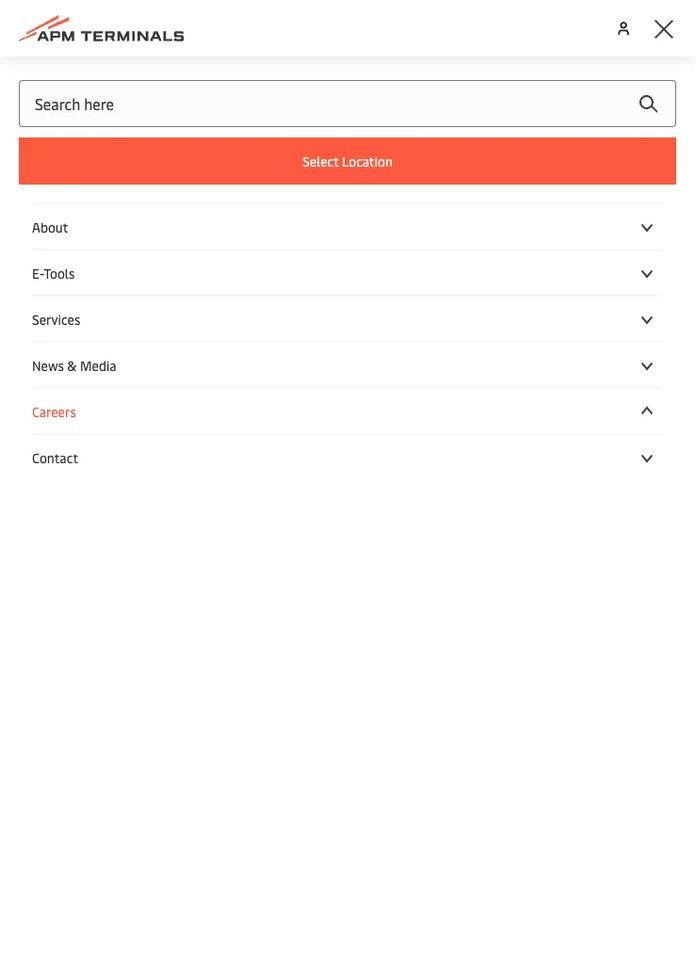 Task type: vqa. For each thing, say whether or not it's contained in the screenshot.
E-Tools
yes



Task type: describe. For each thing, give the bounding box(es) containing it.
media
[[80, 356, 117, 374]]

news & media button
[[32, 356, 663, 374]]

& for the
[[94, 326, 106, 347]]

to download and view images of our operations around the world, please
[[30, 186, 535, 206]]

about
[[32, 218, 68, 235]]

home
[[86, 61, 121, 79]]

global home link
[[45, 61, 121, 79]]

location
[[342, 152, 393, 170]]

download
[[49, 186, 118, 206]]

0 vertical spatial the
[[412, 186, 436, 206]]

east
[[188, 326, 218, 347]]

news & media
[[32, 356, 117, 374]]

around
[[360, 186, 409, 206]]

e-tools
[[32, 264, 75, 282]]

africa & the middle east link
[[49, 326, 218, 347]]

contact
[[32, 448, 78, 466]]

flickr
[[102, 208, 141, 228]]

gallery
[[30, 208, 78, 228]]

europe link
[[49, 357, 98, 377]]

africa
[[49, 326, 91, 347]]

select
[[302, 152, 339, 170]]

1 vertical spatial the
[[109, 326, 133, 347]]

Global search search field
[[19, 80, 676, 127]]

our inside "visit our image gallery on flickr"
[[568, 186, 591, 206]]

and
[[121, 186, 147, 206]]

africa & the middle east
[[49, 326, 218, 347]]

gallery quick links
[[30, 256, 167, 279]]

inland services
[[49, 447, 154, 467]]

operations
[[282, 186, 357, 206]]

to
[[30, 186, 46, 206]]

select location
[[302, 152, 393, 170]]

1 vertical spatial services
[[96, 447, 154, 467]]

please
[[487, 186, 532, 206]]

view
[[150, 186, 182, 206]]

global
[[45, 61, 83, 79]]

careers
[[32, 402, 76, 420]]

select location button
[[19, 138, 676, 185]]

0 vertical spatial services
[[32, 310, 80, 328]]

tools
[[44, 264, 75, 282]]

america for latin america
[[87, 387, 144, 407]]

<
[[35, 61, 42, 79]]

contact button
[[32, 448, 663, 466]]

images
[[185, 186, 234, 206]]



Task type: locate. For each thing, give the bounding box(es) containing it.
gallery up view
[[120, 113, 212, 153]]

the up media
[[109, 326, 133, 347]]

inland services link
[[49, 447, 154, 467]]

the
[[412, 186, 436, 206], [109, 326, 133, 347]]

e-
[[32, 264, 44, 282]]

europe
[[49, 357, 98, 377]]

world,
[[439, 186, 484, 206]]

visit our image gallery on flickr
[[30, 186, 636, 228]]

asia link
[[49, 296, 78, 316]]

services button
[[32, 310, 663, 328]]

careers button
[[32, 402, 663, 420]]

image
[[30, 113, 112, 153]]

< global home
[[35, 61, 121, 79]]

about button
[[32, 218, 663, 235]]

image
[[595, 186, 636, 206]]

1 our from the left
[[255, 186, 279, 206]]

services
[[32, 310, 80, 328], [96, 447, 154, 467]]

None submit
[[620, 80, 676, 127]]

our right of
[[255, 186, 279, 206]]

visit our image gallery on flickr link
[[30, 186, 636, 228]]

1 horizontal spatial our
[[568, 186, 591, 206]]

0 horizontal spatial services
[[32, 310, 80, 328]]

e-tools button
[[32, 264, 663, 282]]

visit
[[535, 186, 565, 206]]

1 horizontal spatial gallery
[[120, 113, 212, 153]]

1 vertical spatial america
[[93, 417, 149, 437]]

on
[[82, 208, 99, 228]]

1 vertical spatial gallery
[[30, 256, 83, 279]]

our right visit
[[568, 186, 591, 206]]

& for media
[[67, 356, 77, 374]]

inland
[[49, 447, 93, 467]]

gallery
[[120, 113, 212, 153], [30, 256, 83, 279]]

1 horizontal spatial &
[[94, 326, 106, 347]]

links
[[132, 256, 167, 279]]

of
[[237, 186, 252, 206]]

america for north america
[[93, 417, 149, 437]]

north america link
[[49, 417, 149, 437]]

news
[[32, 356, 64, 374]]

0 vertical spatial gallery
[[120, 113, 212, 153]]

1 horizontal spatial services
[[96, 447, 154, 467]]

0 horizontal spatial the
[[109, 326, 133, 347]]

1 horizontal spatial the
[[412, 186, 436, 206]]

0 horizontal spatial our
[[255, 186, 279, 206]]

& up media
[[94, 326, 106, 347]]

0 horizontal spatial &
[[67, 356, 77, 374]]

north
[[49, 417, 90, 437]]

asia
[[49, 296, 78, 316]]

2 our from the left
[[568, 186, 591, 206]]

north america
[[49, 417, 149, 437]]

0 vertical spatial america
[[87, 387, 144, 407]]

america up inland services link
[[93, 417, 149, 437]]

america up north america
[[87, 387, 144, 407]]

quick
[[87, 256, 128, 279]]

our
[[255, 186, 279, 206], [568, 186, 591, 206]]

& right 'news'
[[67, 356, 77, 374]]

latin america
[[49, 387, 144, 407]]

image gallery
[[30, 113, 212, 153]]

1 vertical spatial &
[[67, 356, 77, 374]]

0 vertical spatial &
[[94, 326, 106, 347]]

gallery up asia
[[30, 256, 83, 279]]

america
[[87, 387, 144, 407], [93, 417, 149, 437]]

latin
[[49, 387, 84, 407]]

0 horizontal spatial gallery
[[30, 256, 83, 279]]

services down e-tools
[[32, 310, 80, 328]]

the left world,
[[412, 186, 436, 206]]

middle
[[136, 326, 185, 347]]

&
[[94, 326, 106, 347], [67, 356, 77, 374]]

services down north america
[[96, 447, 154, 467]]

latin america link
[[49, 387, 144, 407]]



